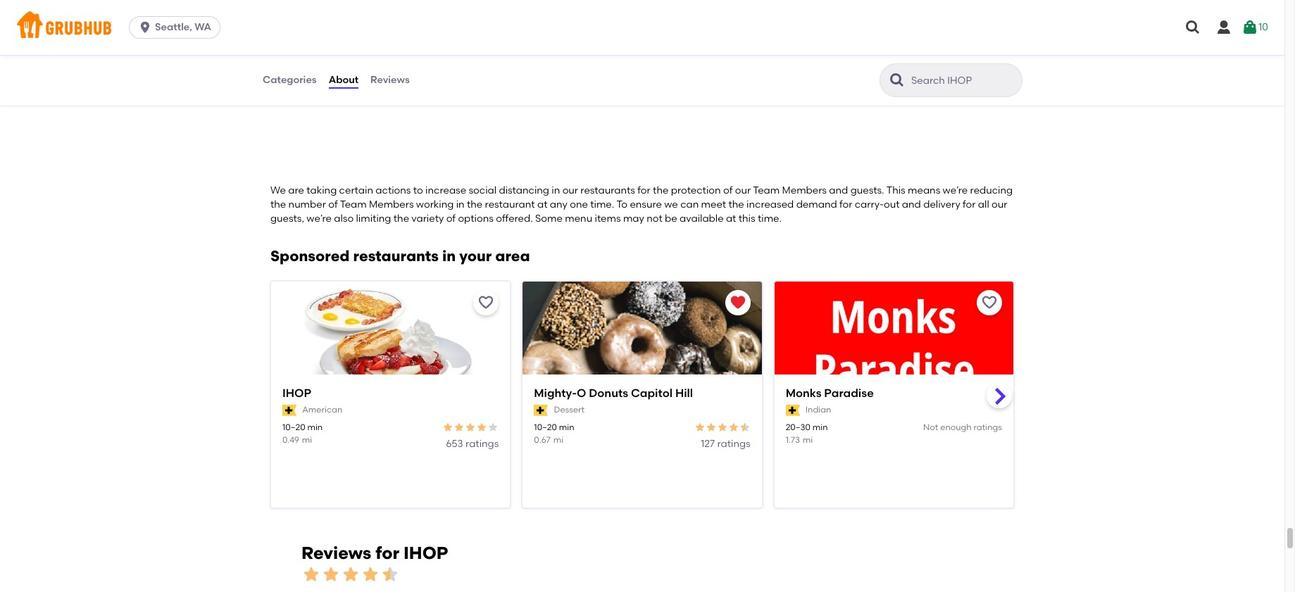 Task type: locate. For each thing, give the bounding box(es) containing it.
the up this
[[729, 199, 745, 211]]

ihop
[[355, 62, 380, 74], [283, 386, 311, 400], [404, 543, 448, 564]]

1 horizontal spatial members
[[782, 184, 827, 196]]

team down certain
[[340, 199, 367, 211]]

1 save this restaurant image from the left
[[478, 294, 495, 311]]

0 horizontal spatial restaurants
[[353, 247, 439, 265]]

may
[[623, 213, 645, 225]]

1 horizontal spatial restaurants
[[581, 184, 636, 196]]

0 horizontal spatial at
[[538, 199, 548, 211]]

of down working
[[446, 213, 456, 225]]

in down increase
[[456, 199, 465, 211]]

not
[[924, 423, 939, 433]]

10–20
[[283, 423, 305, 433], [534, 423, 557, 433]]

1 vertical spatial ihop
[[283, 386, 311, 400]]

1 10–20 from the left
[[283, 423, 305, 433]]

team
[[753, 184, 780, 196], [340, 199, 367, 211]]

0 vertical spatial time.
[[591, 199, 615, 211]]

subscription pass image for mighty-o donuts capitol hill
[[534, 405, 549, 416]]

0 vertical spatial reviews
[[371, 74, 410, 86]]

3 min from the left
[[813, 423, 828, 433]]

1 horizontal spatial of
[[446, 213, 456, 225]]

subscription pass image
[[283, 405, 297, 416], [534, 405, 549, 416]]

2 10–20 from the left
[[534, 423, 557, 433]]

mi inside 20–30 min 1.73 mi
[[803, 435, 813, 445]]

restaurants down limiting
[[353, 247, 439, 265]]

Search IHOP search field
[[910, 74, 1018, 87]]

0 horizontal spatial of
[[328, 199, 338, 211]]

2 svg image from the left
[[1242, 19, 1259, 36]]

0 horizontal spatial members
[[369, 199, 414, 211]]

0 horizontal spatial and
[[830, 184, 849, 196]]

1 subscription pass image from the left
[[283, 405, 297, 416]]

2 vertical spatial ihop
[[404, 543, 448, 564]]

mi right 0.67
[[554, 435, 564, 445]]

svg image inside seattle, wa button
[[138, 20, 152, 35]]

1 vertical spatial time.
[[758, 213, 782, 225]]

seattle, wa
[[155, 21, 211, 33]]

at left this
[[726, 213, 737, 225]]

in left your
[[442, 247, 456, 265]]

mi right 0.49
[[302, 435, 312, 445]]

1 svg image from the left
[[1216, 19, 1233, 36]]

1 horizontal spatial at
[[726, 213, 737, 225]]

0.67
[[534, 435, 551, 445]]

2 save this restaurant button from the left
[[977, 290, 1003, 315]]

to
[[617, 199, 628, 211]]

0 horizontal spatial ratings
[[466, 438, 499, 450]]

0 horizontal spatial save this restaurant button
[[474, 290, 499, 315]]

svg image
[[1216, 19, 1233, 36], [1242, 19, 1259, 36]]

subscription pass image up "10–20 min 0.49 mi"
[[283, 405, 297, 416]]

save this restaurant button for ihop
[[474, 290, 499, 315]]

10–20 min 0.49 mi
[[283, 423, 323, 445]]

time. up items
[[591, 199, 615, 211]]

mi right 1.73
[[803, 435, 813, 445]]

svg image left seattle,
[[138, 20, 152, 35]]

1 horizontal spatial save this restaurant button
[[977, 290, 1003, 315]]

members down actions at left
[[369, 199, 414, 211]]

our up this
[[735, 184, 751, 196]]

restaurants
[[581, 184, 636, 196], [353, 247, 439, 265]]

the
[[653, 184, 669, 196], [271, 199, 286, 211], [467, 199, 483, 211], [729, 199, 745, 211], [394, 213, 409, 225]]

search icon image
[[889, 72, 906, 89]]

one
[[570, 199, 588, 211]]

save this restaurant image for monks paradise
[[981, 294, 998, 311]]

ratings right enough
[[974, 423, 1003, 433]]

0 horizontal spatial 10–20
[[283, 423, 305, 433]]

your
[[460, 247, 492, 265]]

this
[[887, 184, 906, 196]]

1 vertical spatial at
[[726, 213, 737, 225]]

social
[[469, 184, 497, 196]]

to
[[413, 184, 423, 196]]

increased
[[747, 199, 794, 211]]

1 horizontal spatial subscription pass image
[[534, 405, 549, 416]]

the left variety at the top left
[[394, 213, 409, 225]]

0 horizontal spatial min
[[307, 423, 323, 433]]

reviews inside button
[[371, 74, 410, 86]]

min inside "10–20 min 0.49 mi"
[[307, 423, 323, 433]]

mighty-o donuts capitol hill logo image
[[523, 282, 762, 400]]

the up we
[[653, 184, 669, 196]]

2 subscription pass image from the left
[[534, 405, 549, 416]]

increase
[[426, 184, 467, 196]]

1 mi from the left
[[302, 435, 312, 445]]

1 vertical spatial we're
[[307, 213, 332, 225]]

0 horizontal spatial svg image
[[138, 20, 152, 35]]

1 vertical spatial members
[[369, 199, 414, 211]]

1 vertical spatial reviews
[[302, 543, 372, 564]]

0 horizontal spatial save this restaurant image
[[478, 294, 495, 311]]

2 mi from the left
[[554, 435, 564, 445]]

10
[[1259, 21, 1269, 33]]

mi inside 10–20 min 0.67 mi
[[554, 435, 564, 445]]

min for monks paradise
[[813, 423, 828, 433]]

1 horizontal spatial mi
[[554, 435, 564, 445]]

1 horizontal spatial min
[[559, 423, 575, 433]]

0 horizontal spatial ihop
[[283, 386, 311, 400]]

1 vertical spatial and
[[902, 199, 921, 211]]

1 save this restaurant button from the left
[[474, 290, 499, 315]]

we're up delivery
[[943, 184, 968, 196]]

members up the demand
[[782, 184, 827, 196]]

saved restaurant image
[[730, 294, 747, 311]]

min inside 10–20 min 0.67 mi
[[559, 423, 575, 433]]

for
[[638, 184, 651, 196], [840, 199, 853, 211], [963, 199, 976, 211], [376, 543, 400, 564]]

0 horizontal spatial svg image
[[1216, 19, 1233, 36]]

and down means
[[902, 199, 921, 211]]

monks paradise logo image
[[775, 282, 1014, 400]]

mighty-o donuts capitol hill link
[[534, 386, 751, 402]]

1 horizontal spatial svg image
[[1242, 19, 1259, 36]]

our
[[563, 184, 578, 196], [735, 184, 751, 196], [992, 199, 1008, 211]]

10–20 for ihop
[[283, 423, 305, 433]]

team up the increased
[[753, 184, 780, 196]]

2 min from the left
[[559, 423, 575, 433]]

save this restaurant image
[[478, 294, 495, 311], [981, 294, 998, 311]]

20–30 min 1.73 mi
[[786, 423, 828, 445]]

reviews for ihop
[[302, 543, 448, 564]]

offered.
[[496, 213, 533, 225]]

1 horizontal spatial save this restaurant image
[[981, 294, 998, 311]]

sponsored restaurants in your area
[[271, 247, 530, 265]]

reviews button
[[370, 55, 411, 106]]

1 vertical spatial team
[[340, 199, 367, 211]]

mi
[[302, 435, 312, 445], [554, 435, 564, 445], [803, 435, 813, 445]]

reducing
[[971, 184, 1013, 196]]

1 min from the left
[[307, 423, 323, 433]]

of up meet
[[724, 184, 733, 196]]

mi inside "10–20 min 0.49 mi"
[[302, 435, 312, 445]]

ratings right 653
[[466, 438, 499, 450]]

0 vertical spatial restaurants
[[581, 184, 636, 196]]

of
[[724, 184, 733, 196], [328, 199, 338, 211], [446, 213, 456, 225]]

0 horizontal spatial team
[[340, 199, 367, 211]]

hill
[[676, 386, 693, 400]]

the down we
[[271, 199, 286, 211]]

restaurants inside we are taking certain actions to increase social distancing in our restaurants for the protection of our team members and guests. this means we're reducing the number of team members working in the restaurant at any one time. to ensure we can meet the increased demand for carry-out and delivery for all our guests, we're also limiting the variety of options offered. some menu items may not be available at this time.
[[581, 184, 636, 196]]

svg image
[[1185, 19, 1202, 36], [138, 20, 152, 35]]

ratings
[[974, 423, 1003, 433], [466, 438, 499, 450], [718, 438, 751, 450]]

min down indian
[[813, 423, 828, 433]]

1 vertical spatial restaurants
[[353, 247, 439, 265]]

2 horizontal spatial mi
[[803, 435, 813, 445]]

and up the demand
[[830, 184, 849, 196]]

10–20 inside 10–20 min 0.67 mi
[[534, 423, 557, 433]]

subscription pass image down mighty-
[[534, 405, 549, 416]]

2 save this restaurant image from the left
[[981, 294, 998, 311]]

means
[[908, 184, 941, 196]]

1 horizontal spatial team
[[753, 184, 780, 196]]

all
[[979, 199, 990, 211]]

svg image left 10 button
[[1185, 19, 1202, 36]]

10–20 up 0.67
[[534, 423, 557, 433]]

0 horizontal spatial mi
[[302, 435, 312, 445]]

the up 'options'
[[467, 199, 483, 211]]

our up the one
[[563, 184, 578, 196]]

2 horizontal spatial ihop
[[404, 543, 448, 564]]

reviews
[[371, 74, 410, 86], [302, 543, 372, 564]]

of up also
[[328, 199, 338, 211]]

min
[[307, 423, 323, 433], [559, 423, 575, 433], [813, 423, 828, 433]]

time. down the increased
[[758, 213, 782, 225]]

restaurant
[[485, 199, 535, 211]]

in up any
[[552, 184, 560, 196]]

10–20 inside "10–20 min 0.49 mi"
[[283, 423, 305, 433]]

not enough ratings
[[924, 423, 1003, 433]]

our right all
[[992, 199, 1008, 211]]

demand
[[797, 199, 838, 211]]

dessert
[[554, 405, 585, 415]]

min down american
[[307, 423, 323, 433]]

star icon image
[[443, 422, 454, 434], [454, 422, 465, 434], [465, 422, 477, 434], [477, 422, 488, 434], [488, 422, 499, 434], [694, 422, 706, 434], [706, 422, 717, 434], [717, 422, 728, 434], [728, 422, 740, 434], [740, 422, 751, 434], [740, 422, 751, 434], [302, 565, 321, 585], [321, 565, 341, 585], [341, 565, 361, 585], [361, 565, 380, 585], [380, 565, 400, 585], [380, 565, 400, 585]]

1 horizontal spatial time.
[[758, 213, 782, 225]]

limiting
[[356, 213, 391, 225]]

2 horizontal spatial min
[[813, 423, 828, 433]]

and
[[830, 184, 849, 196], [902, 199, 921, 211]]

wa
[[195, 21, 211, 33]]

10–20 min 0.67 mi
[[534, 423, 575, 445]]

reviews for reviews for ihop
[[302, 543, 372, 564]]

members
[[782, 184, 827, 196], [369, 199, 414, 211]]

we're
[[943, 184, 968, 196], [307, 213, 332, 225]]

ratings right 127 at the bottom right of the page
[[718, 438, 751, 450]]

enough
[[941, 423, 972, 433]]

at up the some
[[538, 199, 548, 211]]

ratings for ihop
[[466, 438, 499, 450]]

1 horizontal spatial 10–20
[[534, 423, 557, 433]]

1 horizontal spatial ratings
[[718, 438, 751, 450]]

10–20 up 0.49
[[283, 423, 305, 433]]

sponsored
[[271, 247, 350, 265]]

0 vertical spatial team
[[753, 184, 780, 196]]

in
[[552, 184, 560, 196], [456, 199, 465, 211], [442, 247, 456, 265]]

0 horizontal spatial subscription pass image
[[283, 405, 297, 416]]

mi for monks paradise
[[803, 435, 813, 445]]

min inside 20–30 min 1.73 mi
[[813, 423, 828, 433]]

mi for mighty-o donuts capitol hill
[[554, 435, 564, 445]]

3 mi from the left
[[803, 435, 813, 445]]

min down the dessert
[[559, 423, 575, 433]]

0 vertical spatial of
[[724, 184, 733, 196]]

o
[[577, 386, 586, 400]]

view more about ihop
[[271, 62, 380, 74]]

about button
[[328, 55, 359, 106]]

restaurants up to
[[581, 184, 636, 196]]

1 horizontal spatial we're
[[943, 184, 968, 196]]

we're down the number
[[307, 213, 332, 225]]

taking
[[307, 184, 337, 196]]

at
[[538, 199, 548, 211], [726, 213, 737, 225]]

1 horizontal spatial ihop
[[355, 62, 380, 74]]



Task type: vqa. For each thing, say whether or not it's contained in the screenshot.
1st Save this restaurant 'button'
yes



Task type: describe. For each thing, give the bounding box(es) containing it.
actions
[[376, 184, 411, 196]]

svg image inside 10 button
[[1242, 19, 1259, 36]]

some
[[536, 213, 563, 225]]

2 horizontal spatial ratings
[[974, 423, 1003, 433]]

available
[[680, 213, 724, 225]]

10–20 for mighty-o donuts capitol hill
[[534, 423, 557, 433]]

seattle, wa button
[[129, 16, 226, 39]]

delivery
[[924, 199, 961, 211]]

ensure
[[630, 199, 662, 211]]

127 ratings
[[701, 438, 751, 450]]

we
[[271, 184, 286, 196]]

guests.
[[851, 184, 885, 196]]

reviews for reviews
[[371, 74, 410, 86]]

1 horizontal spatial and
[[902, 199, 921, 211]]

subscription pass image
[[786, 405, 800, 416]]

we are taking certain actions to increase social distancing in our restaurants for the protection of our team members and guests. this means we're reducing the number of team members working in the restaurant at any one time. to ensure we can meet the increased demand for carry-out and delivery for all our guests, we're also limiting the variety of options offered. some menu items may not be available at this time.
[[271, 184, 1013, 225]]

0 horizontal spatial time.
[[591, 199, 615, 211]]

1 vertical spatial in
[[456, 199, 465, 211]]

this
[[739, 213, 756, 225]]

out
[[884, 199, 900, 211]]

carry-
[[855, 199, 884, 211]]

area
[[496, 247, 530, 265]]

also
[[334, 213, 354, 225]]

min for ihop
[[307, 423, 323, 433]]

ihop logo image
[[271, 282, 510, 400]]

distancing
[[499, 184, 550, 196]]

capitol
[[631, 386, 673, 400]]

2 vertical spatial of
[[446, 213, 456, 225]]

saved restaurant button
[[725, 290, 751, 315]]

mighty-o donuts capitol hill
[[534, 386, 693, 400]]

mighty-
[[534, 386, 577, 400]]

working
[[416, 199, 454, 211]]

monks paradise
[[786, 386, 874, 400]]

number
[[289, 199, 326, 211]]

20–30
[[786, 423, 811, 433]]

save this restaurant image for ihop
[[478, 294, 495, 311]]

10 button
[[1242, 15, 1269, 40]]

2 horizontal spatial of
[[724, 184, 733, 196]]

1 horizontal spatial svg image
[[1185, 19, 1202, 36]]

can
[[681, 199, 699, 211]]

certain
[[339, 184, 373, 196]]

0 vertical spatial in
[[552, 184, 560, 196]]

0 horizontal spatial our
[[563, 184, 578, 196]]

items
[[595, 213, 621, 225]]

variety
[[412, 213, 444, 225]]

more
[[296, 62, 321, 74]]

menu
[[565, 213, 593, 225]]

any
[[550, 199, 568, 211]]

ihop inside ihop link
[[283, 386, 311, 400]]

0 vertical spatial and
[[830, 184, 849, 196]]

american
[[302, 405, 343, 415]]

about
[[324, 62, 353, 74]]

2 vertical spatial in
[[442, 247, 456, 265]]

subscription pass image for ihop
[[283, 405, 297, 416]]

653 ratings
[[446, 438, 499, 450]]

categories
[[263, 74, 317, 86]]

indian
[[806, 405, 832, 415]]

ratings for mighty-o donuts capitol hill
[[718, 438, 751, 450]]

categories button
[[262, 55, 318, 106]]

0 vertical spatial at
[[538, 199, 548, 211]]

main navigation navigation
[[0, 0, 1285, 55]]

0 vertical spatial members
[[782, 184, 827, 196]]

seattle,
[[155, 21, 192, 33]]

0 vertical spatial we're
[[943, 184, 968, 196]]

save this restaurant button for monks paradise
[[977, 290, 1003, 315]]

we
[[665, 199, 678, 211]]

0 vertical spatial ihop
[[355, 62, 380, 74]]

0 horizontal spatial we're
[[307, 213, 332, 225]]

about
[[329, 74, 359, 86]]

protection
[[671, 184, 721, 196]]

653
[[446, 438, 463, 450]]

paradise
[[825, 386, 874, 400]]

1.73
[[786, 435, 800, 445]]

monks
[[786, 386, 822, 400]]

guests,
[[271, 213, 304, 225]]

be
[[665, 213, 678, 225]]

1 horizontal spatial our
[[735, 184, 751, 196]]

options
[[458, 213, 494, 225]]

2 horizontal spatial our
[[992, 199, 1008, 211]]

1 vertical spatial of
[[328, 199, 338, 211]]

0.49
[[283, 435, 299, 445]]

donuts
[[589, 386, 629, 400]]

monks paradise link
[[786, 386, 1003, 402]]

min for mighty-o donuts capitol hill
[[559, 423, 575, 433]]

are
[[288, 184, 304, 196]]

mi for ihop
[[302, 435, 312, 445]]

meet
[[701, 199, 727, 211]]

ihop link
[[283, 386, 499, 402]]

not
[[647, 213, 663, 225]]

view
[[271, 62, 294, 74]]

127
[[701, 438, 715, 450]]



